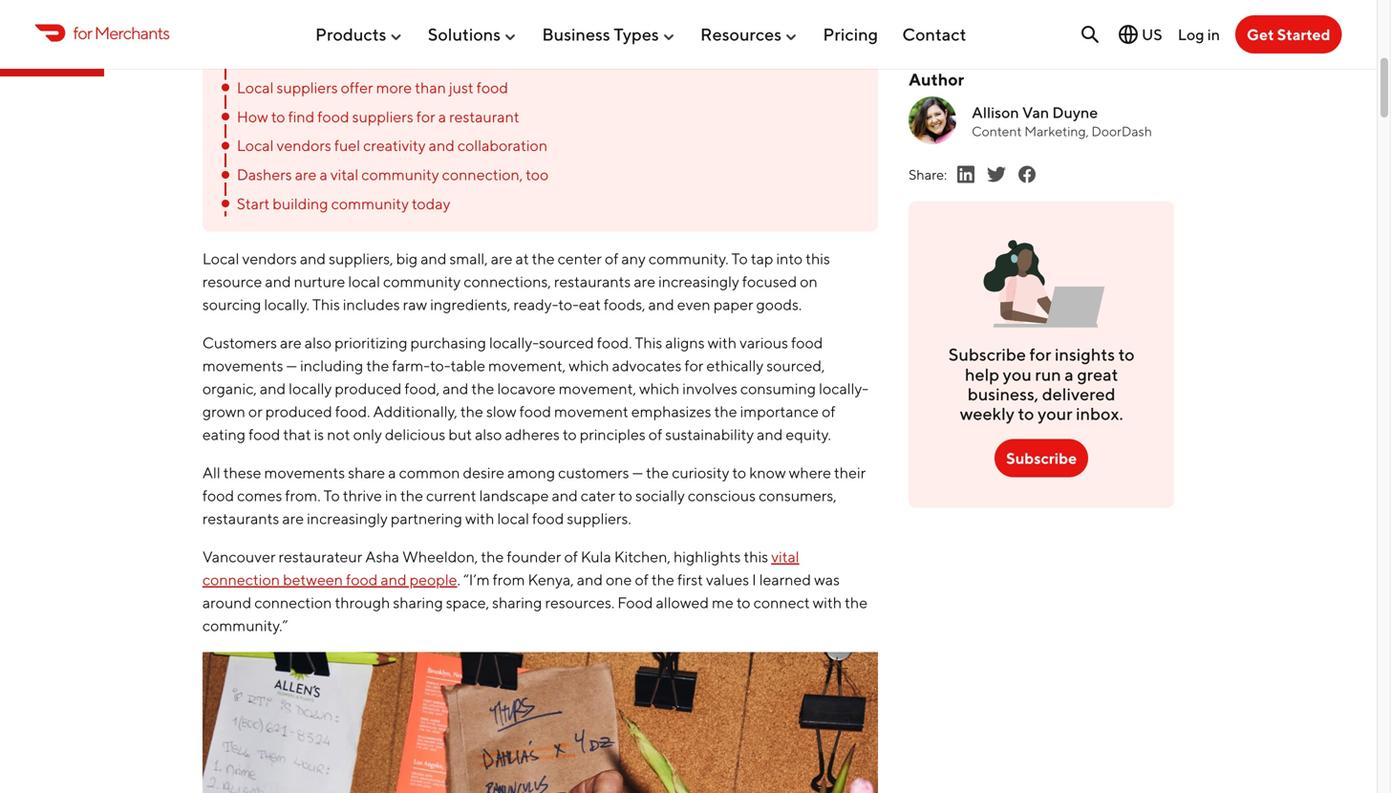 Task type: describe. For each thing, give the bounding box(es) containing it.
author
[[909, 69, 964, 89]]

local vendors and suppliers, big and small, are at the center of any community. to tap into this resource and nurture local community connections, restaurants are increasingly focused on sourcing locally. this includes raw ingredients, ready-to-eat foods, and even paper goods.
[[202, 249, 830, 313]]

solutions
[[428, 24, 501, 45]]

with inside . "i'm from kenya, and one of the first values i learned was around connection through sharing space, sharing resources. food allowed me to connect with the community."
[[813, 593, 842, 611]]

vital connection between food and people link
[[202, 547, 799, 588]]

ingredients,
[[430, 295, 511, 313]]

linkedin image
[[955, 163, 978, 186]]

partnering
[[391, 509, 462, 527]]

of down emphasizes on the bottom of page
[[649, 425, 662, 443]]

how
[[237, 107, 268, 125]]

log
[[1178, 25, 1204, 43]]

content
[[972, 123, 1022, 139]]

subscribe for insights to help you run a great business, delivered weekly to your inbox.
[[949, 344, 1135, 424]]

great
[[1077, 364, 1118, 384]]

1 horizontal spatial locally-
[[819, 379, 869, 397]]

food up founder
[[532, 509, 564, 527]]

0 vertical spatial produced
[[335, 379, 402, 397]]

0 horizontal spatial also
[[305, 333, 332, 352]]

"i'm
[[463, 570, 490, 588]]

0 vertical spatial suppliers
[[277, 78, 338, 96]]

1 vertical spatial also
[[475, 425, 502, 443]]

find
[[288, 107, 315, 125]]

the down involves
[[714, 402, 737, 420]]

kenya,
[[528, 570, 574, 588]]

locally.
[[264, 295, 310, 313]]

desire
[[463, 463, 504, 481]]

goods.
[[756, 295, 802, 313]]

advocates
[[612, 356, 682, 374]]

pricing link
[[823, 16, 878, 52]]

customers are also prioritizing purchasing locally-sourced food. this aligns with various food movements — including the farm-to-table movement, which advocates for ethically sourced, organic, and locally produced food, and the locavore movement, which involves consuming locally- grown or produced food. additionally, the slow food movement emphasizes the importance of eating food that is not only delicious but also adheres to principles of sustainability and equity.
[[202, 333, 869, 443]]

why
[[237, 20, 269, 38]]

marketing,
[[1025, 123, 1089, 139]]

are inside customers are also prioritizing purchasing locally-sourced food. this aligns with various food movements — including the farm-to-table movement, which advocates for ethically sourced, organic, and locally produced food, and the locavore movement, which involves consuming locally- grown or produced food. additionally, the slow food movement emphasizes the importance of eating food that is not only delicious but also adheres to principles of sustainability and equity.
[[280, 333, 302, 352]]

globe line image
[[1117, 23, 1140, 46]]

was
[[814, 570, 840, 588]]

just
[[449, 78, 474, 96]]

food inside the how to find food suppliers for a restaurant link
[[318, 107, 349, 125]]

2 sharing from the left
[[492, 593, 542, 611]]

and up nurture
[[300, 249, 326, 267]]

start
[[237, 194, 270, 213]]

the up socially
[[646, 463, 669, 481]]

0 vertical spatial you
[[272, 20, 297, 38]]

this inside local vendors and suppliers, big and small, are at the center of any community. to tap into this resource and nurture local community connections, restaurants are increasingly focused on sourcing locally. this includes raw ingredients, ready-to-eat foods, and even paper goods.
[[312, 295, 340, 313]]

one
[[606, 570, 632, 588]]

and right creativity
[[429, 136, 455, 155]]

in inside all these movements share a common desire among customers — the curiosity to know where their food comes from. to thrive in the current landscape and cater to socially conscious consumers, restaurants are increasingly partnering with local food suppliers.
[[385, 486, 397, 504]]

0 vertical spatial vendors
[[452, 20, 507, 38]]

share:
[[909, 166, 947, 182]]

allowed
[[656, 593, 709, 611]]

0 vertical spatial in
[[1207, 25, 1220, 43]]

a inside all these movements share a common desire among customers — the curiosity to know where their food comes from. to thrive in the current landscape and cater to socially conscious consumers, restaurants are increasingly partnering with local food suppliers.
[[388, 463, 396, 481]]

local for local vendors and suppliers, big and small, are at the center of any community. to tap into this resource and nurture local community connections, restaurants are increasingly focused on sourcing locally. this includes raw ingredients, ready-to-eat foods, and even paper goods.
[[202, 249, 239, 267]]

any
[[621, 249, 646, 267]]

the down table at the left
[[471, 379, 494, 397]]

1 vertical spatial this
[[744, 547, 768, 566]]

through
[[335, 593, 390, 611]]

thrive
[[343, 486, 382, 504]]

table
[[451, 356, 485, 374]]

between
[[283, 570, 343, 588]]

consuming
[[740, 379, 816, 397]]

the down prioritizing
[[366, 356, 389, 374]]

local vendors fuel creativity and collaboration
[[237, 136, 548, 155]]

tap
[[751, 249, 773, 267]]

with right work on the left top of the page
[[385, 20, 414, 38]]

are down any
[[634, 272, 656, 290]]

asha
[[365, 547, 399, 566]]

too
[[526, 165, 549, 184]]

restaurant
[[449, 107, 519, 125]]

movements inside customers are also prioritizing purchasing locally-sourced food. this aligns with various food movements — including the farm-to-table movement, which advocates for ethically sourced, organic, and locally produced food, and the locavore movement, which involves consuming locally- grown or produced food. additionally, the slow food movement emphasizes the importance of eating food that is not only delicious but also adheres to principles of sustainability and equity.
[[202, 356, 283, 374]]

highlights
[[674, 547, 741, 566]]

for merchants link
[[35, 20, 169, 46]]

equity.
[[786, 425, 831, 443]]

food up 'adheres'
[[519, 402, 551, 420]]

locavore
[[497, 379, 556, 397]]

this inside local vendors and suppliers, big and small, are at the center of any community. to tap into this resource and nurture local community connections, restaurants are increasingly focused on sourcing locally. this includes raw ingredients, ready-to-eat foods, and even paper goods.
[[806, 249, 830, 267]]

products
[[315, 24, 386, 45]]

business,
[[968, 384, 1039, 404]]

local inside all these movements share a common desire among customers — the curiosity to know where their food comes from. to thrive in the current landscape and cater to socially conscious consumers, restaurants are increasingly partnering with local food suppliers.
[[497, 509, 529, 527]]

big
[[396, 249, 418, 267]]

of inside local vendors and suppliers, big and small, are at the center of any community. to tap into this resource and nurture local community connections, restaurants are increasingly focused on sourcing locally. this includes raw ingredients, ready-to-eat foods, and even paper goods.
[[605, 249, 619, 267]]

eating
[[202, 425, 246, 443]]

1 vertical spatial which
[[639, 379, 680, 397]]

prioritizing
[[335, 333, 407, 352]]

organic,
[[202, 379, 257, 397]]

resources.
[[545, 593, 615, 611]]

van
[[1022, 103, 1049, 121]]

founder
[[507, 547, 561, 566]]

dashers are a vital community connection, too link
[[218, 162, 863, 187]]

local inside local vendors and suppliers, big and small, are at the center of any community. to tap into this resource and nurture local community connections, restaurants are increasingly focused on sourcing locally. this includes raw ingredients, ready-to-eat foods, and even paper goods.
[[348, 272, 380, 290]]

resources
[[700, 24, 782, 45]]

around
[[202, 593, 251, 611]]

small,
[[450, 249, 488, 267]]

and inside vital connection between food and people
[[381, 570, 407, 588]]

to right great
[[1119, 344, 1135, 365]]

duyne
[[1052, 103, 1098, 121]]

first
[[677, 570, 703, 588]]

restaurants inside all these movements share a common desire among customers — the curiosity to know where their food comes from. to thrive in the current landscape and cater to socially conscious consumers, restaurants are increasingly partnering with local food suppliers.
[[202, 509, 279, 527]]

get started
[[1247, 25, 1331, 43]]

to inside all these movements share a common desire among customers — the curiosity to know where their food comes from. to thrive in the current landscape and cater to socially conscious consumers, restaurants are increasingly partnering with local food suppliers.
[[324, 486, 340, 504]]

sourced,
[[767, 356, 825, 374]]

aligns
[[665, 333, 705, 352]]

for down than
[[416, 107, 435, 125]]

why you should work with local vendors link
[[218, 17, 863, 42]]

twitter image
[[985, 163, 1008, 186]]

all
[[202, 463, 220, 481]]

community.
[[649, 249, 729, 267]]

business types
[[542, 24, 659, 45]]

0 vertical spatial food.
[[597, 333, 632, 352]]

and up locally.
[[265, 272, 291, 290]]

logo subscribe to blog image
[[953, 217, 1130, 345]]

farm-
[[392, 356, 430, 374]]

0 horizontal spatial locally-
[[489, 333, 539, 352]]

to left your
[[1018, 403, 1034, 424]]

from.
[[285, 486, 321, 504]]

cater
[[581, 486, 615, 504]]

raw
[[403, 295, 427, 313]]

vital connection between food and people
[[202, 547, 799, 588]]

and left even
[[648, 295, 674, 313]]

customers
[[558, 463, 629, 481]]

0 horizontal spatial which
[[569, 356, 609, 374]]

community inside local vendors and suppliers, big and small, are at the center of any community. to tap into this resource and nurture local community connections, restaurants are increasingly focused on sourcing locally. this includes raw ingredients, ready-to-eat foods, and even paper goods.
[[383, 272, 461, 290]]

connections,
[[464, 272, 551, 290]]

a up start building community today
[[320, 165, 328, 184]]

socially
[[635, 486, 685, 504]]

are up building on the top left
[[295, 165, 317, 184]]

us
[[1142, 25, 1163, 43]]

1 sharing from the left
[[393, 593, 443, 611]]

facebook image
[[1016, 163, 1039, 186]]

to inside local vendors and suppliers, big and small, are at the center of any community. to tap into this resource and nurture local community connections, restaurants are increasingly focused on sourcing locally. this includes raw ingredients, ready-to-eat foods, and even paper goods.
[[732, 249, 748, 267]]

vancouver
[[202, 547, 276, 566]]

contact
[[902, 24, 966, 45]]

— inside customers are also prioritizing purchasing locally-sourced food. this aligns with various food movements — including the farm-to-table movement, which advocates for ethically sourced, organic, and locally produced food, and the locavore movement, which involves consuming locally- grown or produced food. additionally, the slow food movement emphasizes the importance of eating food that is not only delicious but also adheres to principles of sustainability and equity.
[[286, 356, 297, 374]]

facebook link
[[1016, 163, 1039, 186]]

where
[[789, 463, 831, 481]]

increasingly inside local vendors and suppliers, big and small, are at the center of any community. to tap into this resource and nurture local community connections, restaurants are increasingly focused on sourcing locally. this includes raw ingredients, ready-to-eat foods, and even paper goods.
[[658, 272, 739, 290]]

food up sourced,
[[791, 333, 823, 352]]

subscribe button
[[995, 439, 1089, 477]]

but
[[448, 425, 472, 443]]

for inside customers are also prioritizing purchasing locally-sourced food. this aligns with various food movements — including the farm-to-table movement, which advocates for ethically sourced, organic, and locally produced food, and the locavore movement, which involves consuming locally- grown or produced food. additionally, the slow food movement emphasizes the importance of eating food that is not only delicious but also adheres to principles of sustainability and equity.
[[685, 356, 704, 374]]

the right connect
[[845, 593, 868, 611]]



Task type: vqa. For each thing, say whether or not it's contained in the screenshot.
right This
yes



Task type: locate. For each thing, give the bounding box(es) containing it.
for down aligns
[[685, 356, 704, 374]]

movements up from.
[[264, 463, 345, 481]]

restaurants up eat
[[554, 272, 631, 290]]

0 vertical spatial local
[[237, 78, 274, 96]]

connection,
[[442, 165, 523, 184]]

0 horizontal spatial suppliers
[[277, 78, 338, 96]]

eat
[[579, 295, 601, 313]]

comes
[[237, 486, 282, 504]]

the up but
[[460, 402, 483, 420]]

the up the partnering
[[400, 486, 423, 504]]

additionally,
[[373, 402, 458, 420]]

local down suppliers,
[[348, 272, 380, 290]]

are down locally.
[[280, 333, 302, 352]]

local inside local vendors and suppliers, big and small, are at the center of any community. to tap into this resource and nurture local community connections, restaurants are increasingly focused on sourcing locally. this includes raw ingredients, ready-to-eat foods, and even paper goods.
[[202, 249, 239, 267]]

— inside all these movements share a common desire among customers — the curiosity to know where their food comes from. to thrive in the current landscape and cater to socially conscious consumers, restaurants are increasingly partnering with local food suppliers.
[[632, 463, 643, 481]]

consumers,
[[759, 486, 837, 504]]

weekly
[[960, 403, 1015, 424]]

doordash
[[1091, 123, 1152, 139]]

1 vertical spatial you
[[1003, 364, 1032, 384]]

sustainability link
[[909, 23, 1008, 47]]

1 horizontal spatial this
[[635, 333, 662, 352]]

work
[[349, 20, 382, 38]]

restaurants down comes
[[202, 509, 279, 527]]

1 vertical spatial community
[[331, 194, 409, 213]]

current
[[426, 486, 476, 504]]

community up raw at the top of the page
[[383, 272, 461, 290]]

0 horizontal spatial food.
[[335, 402, 370, 420]]

slow
[[486, 402, 517, 420]]

creativity
[[363, 136, 426, 155]]

a right share
[[388, 463, 396, 481]]

vendors up resource
[[242, 249, 297, 267]]

in right log
[[1207, 25, 1220, 43]]

delicious
[[385, 425, 446, 443]]

fuel
[[334, 136, 360, 155]]

1 vertical spatial produced
[[265, 402, 332, 420]]

ethically
[[707, 356, 764, 374]]

with inside customers are also prioritizing purchasing locally-sourced food. this aligns with various food movements — including the farm-to-table movement, which advocates for ethically sourced, organic, and locally produced food, and the locavore movement, which involves consuming locally- grown or produced food. additionally, the slow food movement emphasizes the importance of eating food that is not only delicious but also adheres to principles of sustainability and equity.
[[708, 333, 737, 352]]

know
[[749, 463, 786, 481]]

to left find
[[271, 107, 285, 125]]

to- up sourced
[[558, 295, 579, 313]]

0 horizontal spatial produced
[[265, 402, 332, 420]]

connection
[[202, 570, 280, 588], [254, 593, 332, 611]]

1 horizontal spatial local
[[417, 20, 449, 38]]

to down movement at the bottom left
[[563, 425, 577, 443]]

2 vertical spatial local
[[202, 249, 239, 267]]

restaurants inside local vendors and suppliers, big and small, are at the center of any community. to tap into this resource and nurture local community connections, restaurants are increasingly focused on sourcing locally. this includes raw ingredients, ready-to-eat foods, and even paper goods.
[[554, 272, 631, 290]]

increasingly down thrive at the left of page
[[307, 509, 388, 527]]

vendors for creativity
[[277, 136, 331, 155]]

in
[[1207, 25, 1220, 43], [385, 486, 397, 504]]

locally- down sourced,
[[819, 379, 869, 397]]

collaboration
[[458, 136, 548, 155]]

principles
[[580, 425, 646, 443]]

vital
[[330, 165, 359, 184], [771, 547, 799, 566]]

food inside vital connection between food and people
[[346, 570, 378, 588]]

0 vertical spatial community
[[361, 165, 439, 184]]

including
[[300, 356, 363, 374]]

this up on
[[806, 249, 830, 267]]

is
[[314, 425, 324, 443]]

0 horizontal spatial to
[[324, 486, 340, 504]]

subscribe inside button
[[1006, 449, 1077, 467]]

1 horizontal spatial this
[[806, 249, 830, 267]]

sustainability
[[665, 425, 754, 443]]

movements down "customers"
[[202, 356, 283, 374]]

and right big
[[421, 249, 447, 267]]

movements inside all these movements share a common desire among customers — the curiosity to know where their food comes from. to thrive in the current landscape and cater to socially conscious consumers, restaurants are increasingly partnering with local food suppliers.
[[264, 463, 345, 481]]

1 vertical spatial connection
[[254, 593, 332, 611]]

started
[[1277, 25, 1331, 43]]

are left at
[[491, 249, 513, 267]]

from
[[493, 570, 525, 588]]

suppliers
[[277, 78, 338, 96], [352, 107, 413, 125]]

connection down between
[[254, 593, 332, 611]]

adheres
[[505, 425, 560, 443]]

with down current at bottom left
[[465, 509, 494, 527]]

get started button
[[1235, 15, 1342, 54]]

to left tap on the right of page
[[732, 249, 748, 267]]

the left 'first'
[[652, 570, 675, 588]]

among
[[507, 463, 555, 481]]

merchants
[[94, 22, 169, 43]]

subscribe for subscribe
[[1006, 449, 1077, 467]]

food down all
[[202, 486, 234, 504]]

kula
[[581, 547, 611, 566]]

food
[[618, 593, 653, 611]]

that
[[283, 425, 311, 443]]

1 vertical spatial local
[[348, 272, 380, 290]]

vital up the learned
[[771, 547, 799, 566]]

connection inside vital connection between food and people
[[202, 570, 280, 588]]

0 horizontal spatial in
[[385, 486, 397, 504]]

the up "i'm
[[481, 547, 504, 566]]

0 horizontal spatial this
[[744, 547, 768, 566]]

you
[[272, 20, 297, 38], [1003, 364, 1032, 384]]

various
[[740, 333, 788, 352]]

sourced
[[539, 333, 594, 352]]

0 vertical spatial to-
[[558, 295, 579, 313]]

and up or
[[260, 379, 286, 397]]

not
[[327, 425, 350, 443]]

also down the slow at the bottom
[[475, 425, 502, 443]]

0 vertical spatial also
[[305, 333, 332, 352]]

sharing
[[393, 593, 443, 611], [492, 593, 542, 611]]

importance
[[740, 402, 819, 420]]

to inside customers are also prioritizing purchasing locally-sourced food. this aligns with various food movements — including the farm-to-table movement, which advocates for ethically sourced, organic, and locally produced food, and the locavore movement, which involves consuming locally- grown or produced food. additionally, the slow food movement emphasizes the importance of eating food that is not only delicious but also adheres to principles of sustainability and equity.
[[563, 425, 577, 443]]

— up socially
[[632, 463, 643, 481]]

into
[[776, 249, 803, 267]]

1 vertical spatial in
[[385, 486, 397, 504]]

1 vertical spatial to-
[[430, 356, 451, 374]]

1 horizontal spatial sharing
[[492, 593, 542, 611]]

food up through
[[346, 570, 378, 588]]

you left the run at the top right of page
[[1003, 364, 1032, 384]]

0 vertical spatial movement,
[[488, 356, 566, 374]]

with inside all these movements share a common desire among customers — the curiosity to know where their food comes from. to thrive in the current landscape and cater to socially conscious consumers, restaurants are increasingly partnering with local food suppliers.
[[465, 509, 494, 527]]

to right me
[[737, 593, 751, 611]]

this up advocates
[[635, 333, 662, 352]]

0 vertical spatial movements
[[202, 356, 283, 374]]

1 horizontal spatial in
[[1207, 25, 1220, 43]]

curiosity
[[672, 463, 729, 481]]

local suppliers offer more than just food
[[237, 78, 508, 96]]

1 horizontal spatial also
[[475, 425, 502, 443]]

and inside all these movements share a common desire among customers — the curiosity to know where their food comes from. to thrive in the current landscape and cater to socially conscious consumers, restaurants are increasingly partnering with local food suppliers.
[[552, 486, 578, 504]]

how to find food suppliers for a restaurant link
[[218, 104, 863, 129]]

0 vertical spatial local
[[417, 20, 449, 38]]

connection inside . "i'm from kenya, and one of the first values i learned was around connection through sharing space, sharing resources. food allowed me to connect with the community."
[[254, 593, 332, 611]]

vancouver restaurateur asha wheeldon, the founder of kula kitchen, highlights this
[[202, 547, 771, 566]]

local up resource
[[202, 249, 239, 267]]

1 horizontal spatial to-
[[558, 295, 579, 313]]

suppliers up find
[[277, 78, 338, 96]]

community down creativity
[[361, 165, 439, 184]]

with up ethically
[[708, 333, 737, 352]]

1 vertical spatial to
[[324, 486, 340, 504]]

increasingly
[[658, 272, 739, 290], [307, 509, 388, 527]]

business
[[542, 24, 610, 45]]

1 vertical spatial locally-
[[819, 379, 869, 397]]

locally-
[[489, 333, 539, 352], [819, 379, 869, 397]]

1 horizontal spatial you
[[1003, 364, 1032, 384]]

linkedin link
[[955, 163, 978, 186]]

increasingly inside all these movements share a common desire among customers — the curiosity to know where their food comes from. to thrive in the current landscape and cater to socially conscious consumers, restaurants are increasingly partnering with local food suppliers.
[[307, 509, 388, 527]]

1 horizontal spatial produced
[[335, 379, 402, 397]]

this up i
[[744, 547, 768, 566]]

connect
[[754, 593, 810, 611]]

produced up that
[[265, 402, 332, 420]]

1 vertical spatial this
[[635, 333, 662, 352]]

— up locally
[[286, 356, 297, 374]]

you right why
[[272, 20, 297, 38]]

subscribe up business,
[[949, 344, 1026, 365]]

1 vertical spatial movement,
[[559, 379, 636, 397]]

i
[[752, 570, 756, 588]]

0 horizontal spatial you
[[272, 20, 297, 38]]

produced down including
[[335, 379, 402, 397]]

food up 'restaurant'
[[477, 78, 508, 96]]

of up equity.
[[822, 402, 836, 420]]

which
[[569, 356, 609, 374], [639, 379, 680, 397]]

food. down foods,
[[597, 333, 632, 352]]

to inside . "i'm from kenya, and one of the first values i learned was around connection through sharing space, sharing resources. food allowed me to connect with the community."
[[737, 593, 751, 611]]

1 vertical spatial food.
[[335, 402, 370, 420]]

0 vertical spatial to
[[732, 249, 748, 267]]

1 horizontal spatial suppliers
[[352, 107, 413, 125]]

dashers
[[237, 165, 292, 184]]

2 vertical spatial local
[[497, 509, 529, 527]]

the inside local vendors and suppliers, big and small, are at the center of any community. to tap into this resource and nurture local community connections, restaurants are increasingly focused on sourcing locally. this includes raw ingredients, ready-to-eat foods, and even paper goods.
[[532, 249, 555, 267]]

allison van duyne image
[[909, 97, 957, 144]]

learned
[[759, 570, 811, 588]]

with down was
[[813, 593, 842, 611]]

are inside all these movements share a common desire among customers — the curiosity to know where their food comes from. to thrive in the current landscape and cater to socially conscious consumers, restaurants are increasingly partnering with local food suppliers.
[[282, 509, 304, 527]]

0 vertical spatial restaurants
[[554, 272, 631, 290]]

1 horizontal spatial food.
[[597, 333, 632, 352]]

0 vertical spatial this
[[806, 249, 830, 267]]

for left insights
[[1030, 344, 1051, 365]]

0 horizontal spatial —
[[286, 356, 297, 374]]

0 vertical spatial this
[[312, 295, 340, 313]]

0 vertical spatial locally-
[[489, 333, 539, 352]]

a down than
[[438, 107, 446, 125]]

and left cater on the bottom left of the page
[[552, 486, 578, 504]]

0 vertical spatial vital
[[330, 165, 359, 184]]

local up than
[[417, 20, 449, 38]]

2 horizontal spatial local
[[497, 509, 529, 527]]

are down from.
[[282, 509, 304, 527]]

connection down 'vancouver'
[[202, 570, 280, 588]]

increasingly up even
[[658, 272, 739, 290]]

includes
[[343, 295, 400, 313]]

sharing down people on the bottom left
[[393, 593, 443, 611]]

suppliers,
[[329, 249, 393, 267]]

you inside subscribe for insights to help you run a great business, delivered weekly to your inbox.
[[1003, 364, 1032, 384]]

1 vertical spatial local
[[237, 136, 274, 155]]

1 vertical spatial movements
[[264, 463, 345, 481]]

1 vertical spatial vendors
[[277, 136, 331, 155]]

which up emphasizes on the bottom of page
[[639, 379, 680, 397]]

food inside local suppliers offer more than just food link
[[477, 78, 508, 96]]

delivered
[[1042, 384, 1116, 404]]

subscribe inside subscribe for insights to help you run a great business, delivered weekly to your inbox.
[[949, 344, 1026, 365]]

also
[[305, 333, 332, 352], [475, 425, 502, 443]]

suppliers up local vendors fuel creativity and collaboration
[[352, 107, 413, 125]]

and inside . "i'm from kenya, and one of the first values i learned was around connection through sharing space, sharing resources. food allowed me to connect with the community."
[[577, 570, 603, 588]]

this inside customers are also prioritizing purchasing locally-sourced food. this aligns with various food movements — including the farm-to-table movement, which advocates for ethically sourced, organic, and locally produced food, and the locavore movement, which involves consuming locally- grown or produced food. additionally, the slow food movement emphasizes the importance of eating food that is not only delicious but also adheres to principles of sustainability and equity.
[[635, 333, 662, 352]]

1 horizontal spatial to
[[732, 249, 748, 267]]

local for local vendors fuel creativity and collaboration
[[237, 136, 274, 155]]

1 vertical spatial restaurants
[[202, 509, 279, 527]]

to right from.
[[324, 486, 340, 504]]

which down sourced
[[569, 356, 609, 374]]

why you should work with local vendors
[[237, 20, 507, 38]]

vital inside vital connection between food and people
[[771, 547, 799, 566]]

this down nurture
[[312, 295, 340, 313]]

0 vertical spatial subscribe
[[949, 344, 1026, 365]]

and down table at the left
[[443, 379, 469, 397]]

local suppliers offer more than just food link
[[218, 75, 863, 100]]

share
[[348, 463, 385, 481]]

to- inside local vendors and suppliers, big and small, are at the center of any community. to tap into this resource and nurture local community connections, restaurants are increasingly focused on sourcing locally. this includes raw ingredients, ready-to-eat foods, and even paper goods.
[[558, 295, 579, 313]]

sourcing
[[202, 295, 261, 313]]

resources link
[[700, 16, 799, 52]]

0 horizontal spatial this
[[312, 295, 340, 313]]

to right cater on the bottom left of the page
[[618, 486, 632, 504]]

vendors for suppliers,
[[242, 249, 297, 267]]

people
[[410, 570, 457, 588]]

0 horizontal spatial restaurants
[[202, 509, 279, 527]]

1 vertical spatial —
[[632, 463, 643, 481]]

emphasizes
[[631, 402, 711, 420]]

for inside subscribe for insights to help you run a great business, delivered weekly to your inbox.
[[1030, 344, 1051, 365]]

0 vertical spatial increasingly
[[658, 272, 739, 290]]

sustainability
[[916, 27, 1001, 43]]

should
[[300, 20, 346, 38]]

food down or
[[248, 425, 280, 443]]

0 horizontal spatial local
[[348, 272, 380, 290]]

1 vertical spatial subscribe
[[1006, 449, 1077, 467]]

movement,
[[488, 356, 566, 374], [559, 379, 636, 397]]

for left "merchants"
[[73, 22, 92, 43]]

local up how
[[237, 78, 274, 96]]

vendors down find
[[277, 136, 331, 155]]

locally- down ready- on the top of page
[[489, 333, 539, 352]]

mx blog (us/ca/au/nz) - how to build community using local producers - image of florist's hands image
[[202, 652, 878, 793]]

2 vertical spatial vendors
[[242, 249, 297, 267]]

only
[[353, 425, 382, 443]]

at
[[516, 249, 529, 267]]

movement
[[554, 402, 628, 420]]

community
[[361, 165, 439, 184], [331, 194, 409, 213], [383, 272, 461, 290]]

0 horizontal spatial increasingly
[[307, 509, 388, 527]]

1 horizontal spatial increasingly
[[658, 272, 739, 290]]

movement, up the "locavore"
[[488, 356, 566, 374]]

local down landscape
[[497, 509, 529, 527]]

a inside subscribe for insights to help you run a great business, delivered weekly to your inbox.
[[1065, 364, 1074, 384]]

to left know at the bottom right of the page
[[732, 463, 746, 481]]

1 horizontal spatial vital
[[771, 547, 799, 566]]

local for local suppliers offer more than just food
[[237, 78, 274, 96]]

2 vertical spatial community
[[383, 272, 461, 290]]

subscribe for subscribe for insights to help you run a great business, delivered weekly to your inbox.
[[949, 344, 1026, 365]]

0 horizontal spatial to-
[[430, 356, 451, 374]]

vendors inside local vendors and suppliers, big and small, are at the center of any community. to tap into this resource and nurture local community connections, restaurants are increasingly focused on sourcing locally. this includes raw ingredients, ready-to-eat foods, and even paper goods.
[[242, 249, 297, 267]]

and down kula at the left bottom
[[577, 570, 603, 588]]

1 horizontal spatial which
[[639, 379, 680, 397]]

to- down purchasing
[[430, 356, 451, 374]]

ready-
[[514, 295, 558, 313]]

1 vertical spatial increasingly
[[307, 509, 388, 527]]

even
[[677, 295, 711, 313]]

subscribe down your
[[1006, 449, 1077, 467]]

movement, up movement at the bottom left
[[559, 379, 636, 397]]

vital up start building community today
[[330, 165, 359, 184]]

the right at
[[532, 249, 555, 267]]

0 vertical spatial —
[[286, 356, 297, 374]]

wheeldon,
[[402, 547, 478, 566]]

community."
[[202, 616, 288, 634]]

0 vertical spatial connection
[[202, 570, 280, 588]]

restaurants
[[554, 272, 631, 290], [202, 509, 279, 527]]

community down the dashers are a vital community connection, too
[[331, 194, 409, 213]]

of inside . "i'm from kenya, and one of the first values i learned was around connection through sharing space, sharing resources. food allowed me to connect with the community."
[[635, 570, 649, 588]]

food. up not
[[335, 402, 370, 420]]

vendors up 'just'
[[452, 20, 507, 38]]

0 horizontal spatial sharing
[[393, 593, 443, 611]]

1 vertical spatial vital
[[771, 547, 799, 566]]

in right thrive at the left of page
[[385, 486, 397, 504]]

of left kula at the left bottom
[[564, 547, 578, 566]]

1 horizontal spatial restaurants
[[554, 272, 631, 290]]

of
[[605, 249, 619, 267], [822, 402, 836, 420], [649, 425, 662, 443], [564, 547, 578, 566], [635, 570, 649, 588]]

0 horizontal spatial vital
[[330, 165, 359, 184]]

and down importance
[[757, 425, 783, 443]]

to- inside customers are also prioritizing purchasing locally-sourced food. this aligns with various food movements — including the farm-to-table movement, which advocates for ethically sourced, organic, and locally produced food, and the locavore movement, which involves consuming locally- grown or produced food. additionally, the slow food movement emphasizes the importance of eating food that is not only delicious but also adheres to principles of sustainability and equity.
[[430, 356, 451, 374]]

1 horizontal spatial —
[[632, 463, 643, 481]]

0 vertical spatial which
[[569, 356, 609, 374]]

1 vertical spatial suppliers
[[352, 107, 413, 125]]

resource
[[202, 272, 262, 290]]



